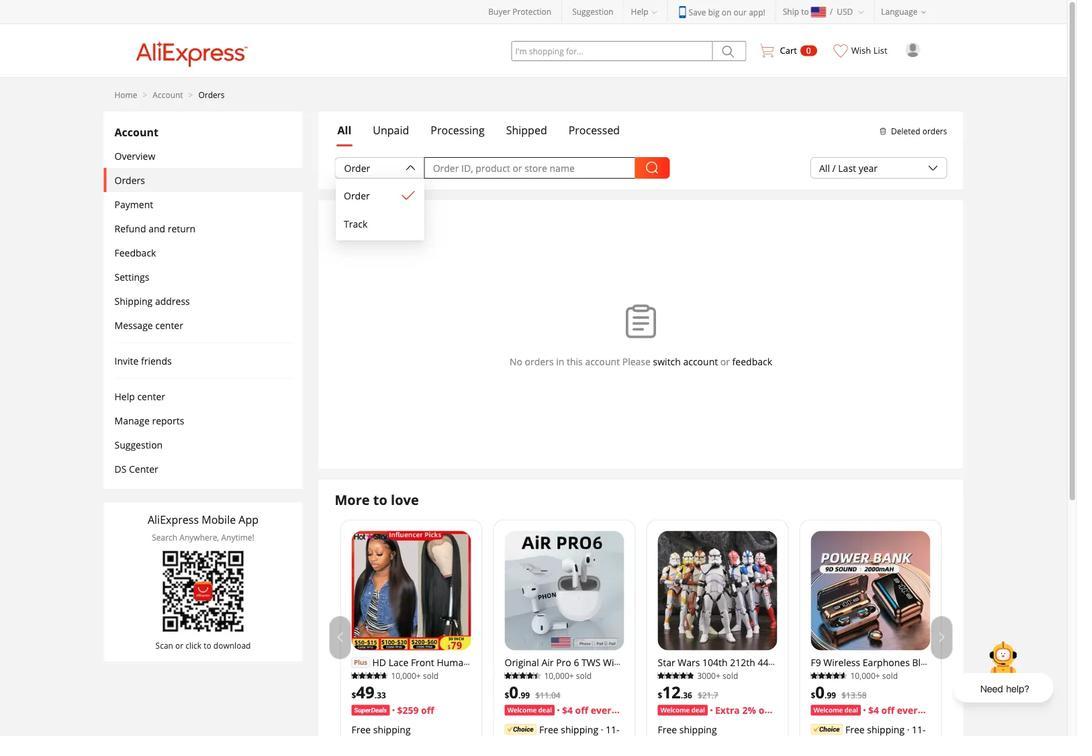 Task type: locate. For each thing, give the bounding box(es) containing it.
sold down 6
[[576, 671, 592, 682]]

headphones down bluetooth
[[505, 682, 561, 695]]

0 horizontal spatial $4 off every $20
[[562, 704, 636, 717]]

11- for headphones
[[913, 724, 926, 736]]

3000+
[[698, 671, 721, 682]]

99 for hd
[[828, 690, 837, 701]]

hd right f
[[817, 695, 831, 708]]

1 vertical spatial help
[[115, 390, 135, 403]]

$ for $ 49 . 33
[[352, 690, 356, 701]]

10,000+ up 'transparent'
[[391, 671, 421, 682]]

1 vertical spatial all
[[820, 162, 831, 174]]

original air pro 6 tws wire less bluetooth earphones headphones mini earpone headset for xiaomi androi d apple iphone earbuds
[[505, 656, 624, 721]]

2 vertical spatial lace
[[397, 708, 417, 721]]

mobile
[[202, 513, 236, 527]]

orders right deleted
[[923, 126, 948, 137]]

to right click
[[204, 640, 211, 651]]

free shipping for $21.7
[[658, 724, 717, 736]]

1 horizontal spatial to
[[374, 491, 388, 509]]

shipping
[[115, 295, 153, 307]]

all
[[338, 123, 352, 137], [820, 162, 831, 174]]

36
[[684, 690, 693, 701]]

hd down 33 at the bottom left of page
[[380, 708, 394, 721]]

10,000+ up $13.58
[[851, 671, 881, 682]]

2 11- from the left
[[913, 724, 926, 736]]

refund
[[115, 222, 146, 235]]

1 vertical spatial front
[[443, 682, 467, 695]]

1 · from the left
[[601, 724, 604, 736]]

2 vertical spatial to
[[204, 640, 211, 651]]

4 off from the left
[[882, 704, 895, 717]]

1 horizontal spatial 10,000+
[[545, 671, 574, 682]]

free
[[352, 724, 371, 736], [540, 724, 559, 736], [658, 724, 678, 736], [846, 724, 865, 736]]

0 vertical spatial all
[[338, 123, 352, 137]]

13x4
[[432, 669, 454, 682]]

orders right account link
[[199, 89, 225, 100]]

1 free from the left
[[352, 724, 371, 736]]

shipped
[[506, 123, 547, 137]]

10,000+ down pro
[[545, 671, 574, 682]]

$4 off every $20 down waterproo
[[869, 704, 942, 717]]

hd lace front human hair wigs straight 13x4 13 x6 transparent lace front al human hair wigs pre pl ucked hd lace wigs for w omen
[[352, 656, 470, 734]]

every
[[591, 704, 617, 717], [898, 704, 924, 717]]

3 . from the left
[[681, 690, 684, 701]]

account
[[586, 355, 620, 368], [684, 355, 719, 368]]

human up ucked
[[362, 695, 394, 708]]

0
[[807, 45, 812, 56], [510, 681, 519, 703], [816, 681, 825, 703]]

1 free shipping · 11- from the left
[[505, 724, 620, 737]]

earphones up earpone
[[570, 669, 617, 682]]

free shipping · 11- down iphone at the bottom of page
[[505, 724, 620, 737]]

to for ship
[[802, 6, 810, 17]]

0 vertical spatial /
[[830, 6, 833, 17]]

2%
[[743, 704, 757, 717]]

0 horizontal spatial hair
[[352, 669, 370, 682]]

1 vertical spatial tws
[[843, 669, 862, 682]]

0 horizontal spatial 10,000+ sold
[[391, 671, 439, 682]]

feedback
[[733, 355, 773, 368]]

suggestion up i'm shopping for... "text box"
[[573, 6, 614, 17]]

help up manage
[[115, 390, 135, 403]]

$11.04
[[536, 690, 561, 701]]

1 horizontal spatial every
[[898, 704, 924, 717]]

· for headphones
[[908, 724, 910, 736]]

order left arrowup image
[[344, 162, 370, 174]]

$ down nd
[[658, 690, 663, 701]]

shipping down $259
[[373, 724, 411, 736]]

12
[[663, 681, 681, 703]]

orders up payment at the top left
[[115, 174, 145, 186]]

$4 for calling
[[869, 704, 880, 717]]

suggestion up ds center
[[115, 438, 163, 451]]

lace down 'transparent'
[[397, 708, 417, 721]]

49
[[356, 681, 375, 703]]

ucked
[[352, 708, 378, 721]]

1 $4 off every $20 from the left
[[562, 704, 636, 717]]

$ up coins
[[811, 690, 816, 701]]

0 horizontal spatial front
[[411, 656, 435, 669]]

1 horizontal spatial 11-
[[913, 724, 926, 736]]

99 up apple
[[521, 690, 530, 701]]

1 10,000+ from the left
[[391, 671, 421, 682]]

for up iphone at the bottom of page
[[544, 695, 558, 708]]

episode
[[684, 708, 718, 721]]

2 horizontal spatial 10,000+ sold
[[851, 671, 899, 682]]

or left click
[[175, 640, 184, 651]]

help right the suggestion link at the right of the page
[[631, 6, 649, 17]]

wish list link
[[828, 24, 895, 68]]

2 off from the left
[[576, 704, 589, 717]]

. inside $ 0 . 99 $11.04
[[519, 690, 521, 701]]

1 free shipping from the left
[[352, 724, 411, 736]]

$20 for original air pro 6 tws wire less bluetooth earphones headphones mini earpone headset for xiaomi androi d apple iphone earbuds
[[620, 704, 636, 717]]

headset inside f9 wireless earphones blu etooth tws led dislpaly bi naural headset waterproo f hd calling cvc 8.0 noise reduction headphones
[[842, 682, 878, 695]]

free down reduction
[[846, 724, 865, 736]]

0 right cart
[[807, 45, 812, 56]]

list
[[874, 44, 888, 56]]

click
[[186, 640, 202, 651]]

headset up calling
[[842, 682, 878, 695]]

0 vertical spatial center
[[155, 319, 183, 332]]

2 10,000+ from the left
[[545, 671, 574, 682]]

2 > from the left
[[189, 89, 193, 100]]

1 . from the left
[[375, 690, 377, 701]]

0 horizontal spatial account
[[586, 355, 620, 368]]

order up "track"
[[344, 189, 370, 202]]

1 vertical spatial human
[[362, 695, 394, 708]]

10,000+ sold up mini
[[545, 671, 592, 682]]

2 account from the left
[[684, 355, 719, 368]]

headset up apple
[[505, 695, 541, 708]]

sold left 13
[[423, 671, 439, 682]]

reports
[[152, 414, 184, 427]]

1 horizontal spatial $4 off every $20
[[869, 704, 942, 717]]

1 vertical spatial suggestion
[[115, 438, 163, 451]]

sold up trooper
[[723, 671, 739, 682]]

every down earpone
[[591, 704, 617, 717]]

0 horizontal spatial >
[[143, 89, 147, 100]]

1 vertical spatial to
[[374, 491, 388, 509]]

1 10,000+ sold from the left
[[391, 671, 439, 682]]

1 horizontal spatial all
[[820, 162, 831, 174]]

1 horizontal spatial free shipping · 11-
[[811, 724, 926, 737]]

0 horizontal spatial $4
[[562, 704, 573, 717]]

account up overview
[[115, 124, 159, 139]]

2 · from the left
[[908, 724, 910, 736]]

sold for 49
[[423, 671, 439, 682]]

8.0
[[885, 695, 898, 708]]

1 order from the top
[[344, 162, 370, 174]]

all / last year
[[820, 162, 878, 174]]

1 horizontal spatial human
[[437, 656, 470, 669]]

arrowup image
[[406, 163, 416, 173]]

11- for earbuds
[[606, 724, 620, 736]]

2 $4 from the left
[[869, 704, 880, 717]]

0 vertical spatial headphones
[[505, 682, 561, 695]]

or left feedback
[[721, 355, 730, 368]]

99 inside $ 0 . 99 $13.58
[[828, 690, 837, 701]]

off right 2%
[[759, 704, 772, 717]]

to left love
[[374, 491, 388, 509]]

3 10,000+ from the left
[[851, 671, 881, 682]]

0 horizontal spatial free shipping
[[352, 724, 411, 736]]

1 off from the left
[[421, 704, 435, 717]]

front up straight
[[411, 656, 435, 669]]

1 horizontal spatial $20
[[926, 704, 942, 717]]

1 vertical spatial account
[[115, 124, 159, 139]]

center for help center
[[137, 390, 165, 403]]

noise
[[901, 695, 926, 708]]

0 horizontal spatial to
[[204, 640, 211, 651]]

0 horizontal spatial headphones
[[505, 682, 561, 695]]

3 sold from the left
[[723, 671, 739, 682]]

1 vertical spatial orders
[[115, 174, 145, 186]]

0 horizontal spatial every
[[591, 704, 617, 717]]

1 every from the left
[[591, 704, 617, 717]]

last
[[839, 162, 857, 174]]

deleted orders
[[892, 126, 948, 137]]

front
[[411, 656, 435, 669], [443, 682, 467, 695]]

1 horizontal spatial free shipping
[[658, 724, 717, 736]]

10,000+ sold
[[391, 671, 439, 682], [545, 671, 592, 682], [851, 671, 899, 682]]

ck
[[658, 695, 668, 708]]

99 inside $ 0 . 99 $11.04
[[521, 690, 530, 701]]

0 vertical spatial front
[[411, 656, 435, 669]]

> left orders link
[[189, 89, 193, 100]]

1 horizontal spatial help
[[631, 6, 649, 17]]

nd
[[658, 669, 670, 682]]

led
[[864, 669, 881, 682]]

$4 off every $20 down earpone
[[562, 704, 636, 717]]

2 every from the left
[[898, 704, 924, 717]]

account
[[153, 89, 183, 100], [115, 124, 159, 139]]

orders
[[923, 126, 948, 137], [525, 355, 554, 368]]

shipping down episode
[[680, 724, 717, 736]]

2 . from the left
[[519, 690, 521, 701]]

1 99 from the left
[[521, 690, 530, 701]]

1 horizontal spatial >
[[189, 89, 193, 100]]

> right home
[[143, 89, 147, 100]]

app
[[239, 513, 259, 527]]

10,000+ sold up cvc
[[851, 671, 899, 682]]

0 horizontal spatial earphones
[[570, 669, 617, 682]]

$4 down mini
[[562, 704, 573, 717]]

extra 2% off with coins
[[716, 704, 823, 717]]

3 10,000+ sold from the left
[[851, 671, 899, 682]]

free shipping · 11- down cvc
[[811, 724, 926, 737]]

account right home
[[153, 89, 183, 100]]

$ inside $ 0 . 99 $13.58
[[811, 690, 816, 701]]

hair up x6
[[352, 669, 370, 682]]

2 99 from the left
[[828, 690, 837, 701]]

1 $ from the left
[[352, 690, 356, 701]]

asohka
[[670, 695, 702, 708]]

1 vertical spatial center
[[137, 390, 165, 403]]

0 up d at the left bottom
[[510, 681, 519, 703]]

1 horizontal spatial 10,000+ sold
[[545, 671, 592, 682]]

pre
[[441, 695, 456, 708]]

1 vertical spatial lace
[[421, 682, 441, 695]]

earphones inside original air pro 6 tws wire less bluetooth earphones headphones mini earpone headset for xiaomi androi d apple iphone earbuds
[[570, 669, 617, 682]]

hd
[[373, 656, 386, 669], [817, 695, 831, 708], [380, 708, 394, 721]]

every down waterproo
[[898, 704, 924, 717]]

all left unpaid
[[338, 123, 352, 137]]

1 horizontal spatial tws
[[843, 669, 862, 682]]

4 . from the left
[[825, 690, 828, 701]]

$ inside '$ 12 . 36 $21.7'
[[658, 690, 663, 701]]

account right this
[[586, 355, 620, 368]]

suggestion
[[573, 6, 614, 17], [115, 438, 163, 451]]

/ left usd
[[830, 6, 833, 17]]

app!
[[749, 6, 766, 17]]

2 $4 off every $20 from the left
[[869, 704, 942, 717]]

0 vertical spatial help
[[631, 6, 649, 17]]

$ up d at the left bottom
[[505, 690, 510, 701]]

free down ucked
[[352, 724, 371, 736]]

orders for deleted
[[923, 126, 948, 137]]

language link
[[875, 0, 937, 24]]

3 $ from the left
[[658, 690, 663, 701]]

/ usd
[[830, 6, 854, 17]]

every for headphones
[[898, 704, 924, 717]]

0 vertical spatial tws
[[582, 656, 601, 669]]

1 vertical spatial hair
[[397, 695, 415, 708]]

off for $13.58
[[882, 704, 895, 717]]

$ inside $ 0 . 99 $11.04
[[505, 690, 510, 701]]

off for 49
[[421, 704, 435, 717]]

scan or click to download link
[[148, 551, 259, 651]]

star
[[658, 656, 676, 669]]

help for help center
[[115, 390, 135, 403]]

help center
[[115, 390, 165, 403]]

free down ase
[[658, 724, 678, 736]]

with
[[775, 704, 796, 717]]

>
[[143, 89, 147, 100], [189, 89, 193, 100]]

free shipping · 11-
[[505, 724, 620, 737], [811, 724, 926, 737]]

action
[[740, 669, 768, 682]]

. for $ 12 . 36 $21.7
[[681, 690, 684, 701]]

0 horizontal spatial human
[[362, 695, 394, 708]]

0 vertical spatial or
[[721, 355, 730, 368]]

2 horizontal spatial 10,000+
[[851, 671, 881, 682]]

11- down noise at right bottom
[[913, 724, 926, 736]]

tws down wireless
[[843, 669, 862, 682]]

0 horizontal spatial orders
[[525, 355, 554, 368]]

3 free from the left
[[658, 724, 678, 736]]

. inside '$ 12 . 36 $21.7'
[[681, 690, 684, 701]]

10,000+ for 49
[[391, 671, 421, 682]]

$20 right noise at right bottom
[[926, 704, 942, 717]]

$4 off every $20 for earbuds
[[562, 704, 636, 717]]

0 vertical spatial to
[[802, 6, 810, 17]]

al
[[352, 695, 359, 708]]

home > account > orders
[[115, 89, 225, 100]]

off left noise at right bottom
[[882, 704, 895, 717]]

1 vertical spatial or
[[175, 640, 184, 651]]

center
[[155, 319, 183, 332], [137, 390, 165, 403]]

1 horizontal spatial $4
[[869, 704, 880, 717]]

10,000+ for $13.58
[[851, 671, 881, 682]]

switch
[[654, 355, 681, 368]]

$20 down earpone
[[620, 704, 636, 717]]

0 vertical spatial orders
[[199, 89, 225, 100]]

1 horizontal spatial or
[[721, 355, 730, 368]]

2 free shipping · 11- from the left
[[811, 724, 926, 737]]

0 horizontal spatial for
[[442, 708, 457, 721]]

. inside $ 0 . 99 $13.58
[[825, 690, 828, 701]]

sold right led
[[883, 671, 899, 682]]

$ inside $ 49 . 33
[[352, 690, 356, 701]]

message center
[[115, 319, 183, 332]]

tws right 6
[[582, 656, 601, 669]]

2 10,000+ sold from the left
[[545, 671, 592, 682]]

$ up ucked
[[352, 690, 356, 701]]

0 horizontal spatial all
[[338, 123, 352, 137]]

4 free from the left
[[846, 724, 865, 736]]

front down 13
[[443, 682, 467, 695]]

orders link
[[199, 89, 225, 100]]

1 > from the left
[[143, 89, 147, 100]]

orders left the in
[[525, 355, 554, 368]]

· down earbuds
[[601, 724, 604, 736]]

extra
[[716, 704, 740, 717]]

99
[[521, 690, 530, 701], [828, 690, 837, 701]]

1 vertical spatial order
[[344, 189, 370, 202]]

1 horizontal spatial orders
[[199, 89, 225, 100]]

orders
[[199, 89, 225, 100], [115, 174, 145, 186]]

0 horizontal spatial 99
[[521, 690, 530, 701]]

address
[[155, 295, 190, 307]]

1 horizontal spatial headphones
[[858, 708, 914, 721]]

1 horizontal spatial for
[[544, 695, 558, 708]]

0 vertical spatial hair
[[352, 669, 370, 682]]

1 horizontal spatial earphones
[[863, 656, 911, 669]]

buyer protection
[[489, 6, 552, 17]]

etooth
[[811, 669, 841, 682]]

center down address
[[155, 319, 183, 332]]

account right switch
[[684, 355, 719, 368]]

1 $20 from the left
[[620, 704, 636, 717]]

free shipping down 2
[[658, 724, 717, 736]]

1 $4 from the left
[[562, 704, 573, 717]]

1 vertical spatial /
[[833, 162, 836, 174]]

0 vertical spatial earphones
[[863, 656, 911, 669]]

2 $ from the left
[[505, 690, 510, 701]]

0 horizontal spatial ·
[[601, 724, 604, 736]]

4 sold from the left
[[883, 671, 899, 682]]

headphones inside f9 wireless earphones blu etooth tws led dislpaly bi naural headset waterproo f hd calling cvc 8.0 noise reduction headphones
[[858, 708, 914, 721]]

2 horizontal spatial 0
[[816, 681, 825, 703]]

all left last
[[820, 162, 831, 174]]

off down mini
[[576, 704, 589, 717]]

2 horizontal spatial to
[[802, 6, 810, 17]]

center up manage reports
[[137, 390, 165, 403]]

0 horizontal spatial 0
[[510, 681, 519, 703]]

1 sold from the left
[[423, 671, 439, 682]]

pro
[[557, 656, 572, 669]]

2 $20 from the left
[[926, 704, 942, 717]]

1 horizontal spatial headset
[[842, 682, 878, 695]]

for down pre
[[442, 708, 457, 721]]

for
[[544, 695, 558, 708], [442, 708, 457, 721]]

11-
[[606, 724, 620, 736], [913, 724, 926, 736]]

cvc
[[865, 695, 882, 708]]

scan or click to download
[[156, 640, 251, 651]]

every for earbuds
[[591, 704, 617, 717]]

0 vertical spatial orders
[[923, 126, 948, 137]]

1 horizontal spatial suggestion
[[573, 6, 614, 17]]

0 horizontal spatial tws
[[582, 656, 601, 669]]

· for earbuds
[[601, 724, 604, 736]]

invite friends
[[115, 354, 172, 367]]

1 horizontal spatial ·
[[908, 724, 910, 736]]

0 horizontal spatial 10,000+
[[391, 671, 421, 682]]

0 vertical spatial order
[[344, 162, 370, 174]]

buyer protection link
[[489, 6, 552, 17]]

10,000+ sold up 'transparent'
[[391, 671, 439, 682]]

save
[[689, 6, 707, 17]]

I'm shopping for... text field
[[512, 41, 713, 61]]

1 shipping from the left
[[373, 724, 411, 736]]

f
[[811, 695, 815, 708]]

0 right f
[[816, 681, 825, 703]]

free shipping down ucked
[[352, 724, 411, 736]]

442
[[758, 656, 774, 669]]

human up 13
[[437, 656, 470, 669]]

332nd
[[672, 669, 700, 682]]

99 up reduction
[[828, 690, 837, 701]]

10,000+
[[391, 671, 421, 682], [545, 671, 574, 682], [851, 671, 881, 682]]

11- down earbuds
[[606, 724, 620, 736]]

shipping down 8.0
[[868, 724, 905, 736]]

1 vertical spatial headphones
[[858, 708, 914, 721]]

2 sold from the left
[[576, 671, 592, 682]]

1 vertical spatial orders
[[525, 355, 554, 368]]

1 11- from the left
[[606, 724, 620, 736]]

0 horizontal spatial help
[[115, 390, 135, 403]]

help
[[631, 6, 649, 17], [115, 390, 135, 403]]

10,000+ for $11.04
[[545, 671, 574, 682]]

reduction
[[811, 708, 856, 721]]

lace up straight
[[389, 656, 409, 669]]

· down noise at right bottom
[[908, 724, 910, 736]]

free down iphone at the bottom of page
[[540, 724, 559, 736]]

None submit
[[713, 41, 747, 61]]

1 horizontal spatial orders
[[923, 126, 948, 137]]

0 horizontal spatial free shipping · 11-
[[505, 724, 620, 737]]

please
[[623, 355, 651, 368]]

0 horizontal spatial $20
[[620, 704, 636, 717]]

hair down 'transparent'
[[397, 695, 415, 708]]

$4 left 8.0
[[869, 704, 880, 717]]

earphones up led
[[863, 656, 911, 669]]

shipping down earbuds
[[561, 724, 599, 736]]

. inside $ 49 . 33
[[375, 690, 377, 701]]

2 free shipping from the left
[[658, 724, 717, 736]]

/ left last
[[833, 162, 836, 174]]

1 horizontal spatial account
[[684, 355, 719, 368]]

off right $259
[[421, 704, 435, 717]]

to right the ship
[[802, 6, 810, 17]]

1 vertical spatial earphones
[[570, 669, 617, 682]]

501st
[[702, 669, 726, 682]]

headphones down 8.0
[[858, 708, 914, 721]]

1 horizontal spatial 99
[[828, 690, 837, 701]]

processed
[[569, 123, 620, 137]]

0 horizontal spatial 11-
[[606, 724, 620, 736]]

lace down 13x4
[[421, 682, 441, 695]]

4 $ from the left
[[811, 690, 816, 701]]

ph
[[762, 695, 774, 708]]

0 horizontal spatial headset
[[505, 695, 541, 708]]



Task type: describe. For each thing, give the bounding box(es) containing it.
3 shipping from the left
[[680, 724, 717, 736]]

2 shipping from the left
[[561, 724, 599, 736]]

androi
[[593, 695, 622, 708]]

$ for $ 0 . 99 $13.58
[[811, 690, 816, 701]]

$ for $ 0 . 99 $11.04
[[505, 690, 510, 701]]

1 horizontal spatial 0
[[807, 45, 812, 56]]

transparent
[[365, 682, 418, 695]]

sold for $11.04
[[576, 671, 592, 682]]

trooper
[[720, 682, 755, 695]]

ds
[[115, 463, 127, 475]]

deleted
[[892, 126, 921, 137]]

omen
[[352, 721, 377, 734]]

wish
[[852, 44, 872, 56]]

free shipping · 11- for earbuds
[[505, 724, 620, 737]]

clone
[[728, 708, 753, 721]]

free shipping for 49
[[352, 724, 411, 736]]

2 order from the top
[[344, 189, 370, 202]]

10,000+ sold for $13.58
[[851, 671, 899, 682]]

big
[[709, 6, 720, 17]]

sold for $13.58
[[883, 671, 899, 682]]

$4 for xiaomi
[[562, 704, 573, 717]]

arrowdown image
[[928, 163, 939, 173]]

our
[[734, 6, 747, 17]]

feedback
[[115, 246, 156, 259]]

. for $ 49 . 33
[[375, 690, 377, 701]]

ship to
[[783, 6, 810, 17]]

99 for for
[[521, 690, 530, 701]]

10,000+ sold for 49
[[391, 671, 439, 682]]

help for help
[[631, 6, 649, 17]]

dislpaly
[[884, 669, 918, 682]]

bi
[[921, 669, 929, 682]]

manage reports
[[115, 414, 184, 427]]

0 horizontal spatial or
[[175, 640, 184, 651]]

$ 0 . 99 $11.04
[[505, 681, 561, 703]]

wish list
[[852, 44, 888, 56]]

$4 off every $20 for headphones
[[869, 704, 942, 717]]

wigs right $259
[[419, 708, 440, 721]]

orders for no
[[525, 355, 554, 368]]

13
[[456, 669, 467, 682]]

to for more
[[374, 491, 388, 509]]

wigs up 'transparent'
[[373, 669, 393, 682]]

$20 for f9 wireless earphones blu etooth tws led dislpaly bi naural headset waterproo f hd calling cvc 8.0 noise reduction headphones
[[926, 704, 942, 717]]

0 for original air pro 6 tws wire less bluetooth earphones headphones mini earpone headset for xiaomi androi d apple iphone earbuds
[[510, 681, 519, 703]]

off for $11.04
[[576, 704, 589, 717]]

headset inside original air pro 6 tws wire less bluetooth earphones headphones mini earpone headset for xiaomi androi d apple iphone earbuds
[[505, 695, 541, 708]]

language
[[882, 6, 918, 17]]

6
[[574, 656, 580, 669]]

1 horizontal spatial hair
[[397, 695, 415, 708]]

all for all
[[338, 123, 352, 137]]

overview
[[115, 150, 155, 162]]

tws inside original air pro 6 tws wire less bluetooth earphones headphones mini earpone headset for xiaomi androi d apple iphone earbuds
[[582, 656, 601, 669]]

Order ID, product or store name text field
[[424, 157, 636, 179]]

anytime!
[[221, 532, 255, 543]]

search
[[152, 532, 178, 543]]

home link
[[115, 89, 137, 100]]

0 vertical spatial human
[[437, 656, 470, 669]]

hd inside f9 wireless earphones blu etooth tws led dislpaly bi naural headset waterproo f hd calling cvc 8.0 noise reduction headphones
[[817, 695, 831, 708]]

0 horizontal spatial suggestion
[[115, 438, 163, 451]]

wigs left pre
[[418, 695, 438, 708]]

for inside original air pro 6 tws wire less bluetooth earphones headphones mini earpone headset for xiaomi androi d apple iphone earbuds
[[544, 695, 558, 708]]

headphones inside original air pro 6 tws wire less bluetooth earphones headphones mini earpone headset for xiaomi androi d apple iphone earbuds
[[505, 682, 561, 695]]

$259
[[398, 704, 419, 717]]

3 off from the left
[[759, 704, 772, 717]]

. for $ 0 . 99 $13.58
[[825, 690, 828, 701]]

free shipping · 11- for headphones
[[811, 724, 926, 737]]

straight
[[396, 669, 430, 682]]

all for all / last year
[[820, 162, 831, 174]]

d
[[505, 708, 511, 721]]

2 free from the left
[[540, 724, 559, 736]]

friends
[[141, 354, 172, 367]]

0 vertical spatial suggestion
[[573, 6, 614, 17]]

1 account from the left
[[586, 355, 620, 368]]

in
[[557, 355, 565, 368]]

earphones inside f9 wireless earphones blu etooth tws led dislpaly bi naural headset waterproo f hd calling cvc 8.0 noise reduction headphones
[[863, 656, 911, 669]]

33
[[377, 690, 386, 701]]

0 horizontal spatial orders
[[115, 174, 145, 186]]

pl
[[458, 695, 466, 708]]

for inside hd lace front human hair wigs straight 13x4 13 x6 transparent lace front al human hair wigs pre pl ucked hd lace wigs for w omen
[[442, 708, 457, 721]]

air
[[542, 656, 554, 669]]

0 for f9 wireless earphones blu etooth tws led dislpaly bi naural headset waterproo f hd calling cvc 8.0 noise reduction headphones
[[816, 681, 825, 703]]

message
[[115, 319, 153, 332]]

0 vertical spatial account
[[153, 89, 183, 100]]

download
[[214, 640, 251, 651]]

10,000+ sold for $11.04
[[545, 671, 592, 682]]

star wars 104th 212th 442 nd 332nd 501st 6" action fi gure arc arf trooper sho ck asohka commander ph ase 2 episode ii clone toys
[[658, 656, 778, 721]]

arf
[[701, 682, 718, 695]]

ship
[[783, 6, 800, 17]]

4 shipping from the left
[[868, 724, 905, 736]]

wireless
[[824, 656, 861, 669]]

need help?
[[981, 682, 1030, 696]]

scan
[[156, 640, 173, 651]]

1 horizontal spatial front
[[443, 682, 467, 695]]

gure
[[658, 682, 678, 695]]

account link
[[153, 89, 183, 100]]

tws inside f9 wireless earphones blu etooth tws led dislpaly bi naural headset waterproo f hd calling cvc 8.0 noise reduction headphones
[[843, 669, 862, 682]]

year
[[859, 162, 878, 174]]

$ for $ 12 . 36 $21.7
[[658, 690, 663, 701]]

manage
[[115, 414, 150, 427]]

104th
[[703, 656, 728, 669]]

$ 0 . 99 $13.58
[[811, 681, 867, 703]]

fi
[[770, 669, 778, 682]]

help?
[[1007, 682, 1030, 696]]

suggestion link
[[573, 6, 614, 17]]

$ 12 . 36 $21.7
[[658, 681, 719, 703]]

center for message center
[[155, 319, 183, 332]]

$21.7
[[698, 690, 719, 701]]

return
[[168, 222, 196, 235]]

unpaid
[[373, 123, 409, 137]]

ds center
[[115, 463, 158, 475]]

xiaomi
[[561, 695, 590, 708]]

calling
[[833, 695, 863, 708]]

blu
[[913, 656, 927, 669]]

switch account link
[[654, 355, 719, 368]]

$ 49 . 33
[[352, 681, 386, 703]]

waterproo
[[881, 682, 928, 695]]

$259 off
[[398, 704, 435, 717]]

no
[[510, 355, 523, 368]]

bluetooth
[[524, 669, 567, 682]]

f9
[[811, 656, 822, 669]]

hd up 'transparent'
[[373, 656, 386, 669]]

settings
[[115, 270, 149, 283]]

sold for $21.7
[[723, 671, 739, 682]]

naural
[[811, 682, 840, 695]]

. for $ 0 . 99 $11.04
[[519, 690, 521, 701]]

home
[[115, 89, 137, 100]]

love
[[391, 491, 419, 509]]

w
[[459, 708, 468, 721]]

0 vertical spatial lace
[[389, 656, 409, 669]]

more to love
[[335, 491, 419, 509]]

ase
[[658, 708, 673, 721]]

commander
[[705, 695, 760, 708]]

less
[[505, 669, 522, 682]]



Task type: vqa. For each thing, say whether or not it's contained in the screenshot.
the Original
yes



